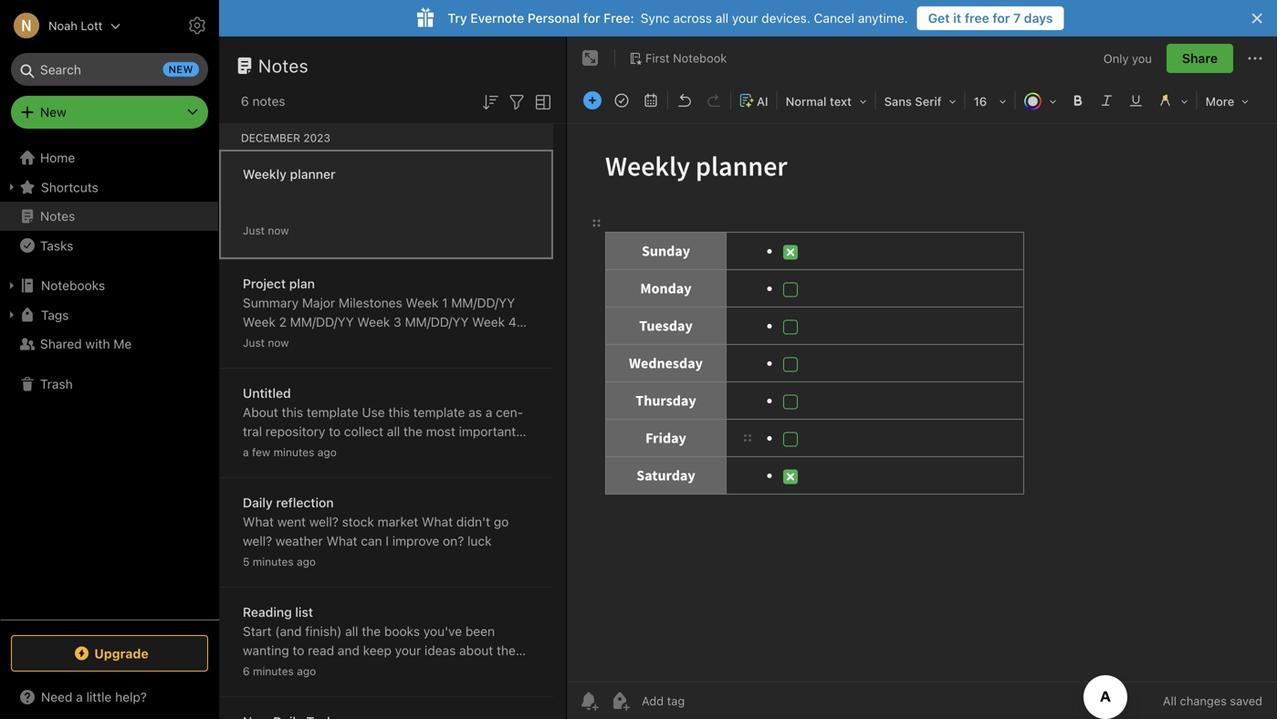 Task type: vqa. For each thing, say whether or not it's contained in the screenshot.
Tags
yes



Task type: describe. For each thing, give the bounding box(es) containing it.
Add tag field
[[640, 694, 777, 709]]

1 this from the left
[[282, 405, 303, 420]]

daily
[[243, 495, 273, 511]]

ago for start (and finish) all the books you've been wanting to read and keep your ideas about them all in one place. tip: if you're reading a physical book, take pictu...
[[297, 665, 316, 678]]

minutes for what went well? stock market what didn't go well? weather what can i improve on? luck
[[253, 556, 294, 569]]

free
[[965, 11, 990, 26]]

all up "and"
[[345, 624, 358, 639]]

Account field
[[0, 7, 121, 44]]

0 vertical spatial your
[[732, 11, 758, 26]]

a few minutes ago
[[243, 446, 337, 459]]

use
[[362, 405, 385, 420]]

text
[[830, 95, 852, 108]]

i
[[386, 534, 389, 549]]

collect
[[344, 424, 384, 439]]

Font size field
[[968, 88, 1013, 114]]

book,
[[243, 682, 276, 697]]

6 for 6 minutes ago
[[243, 665, 250, 678]]

the inside 'reading list start (and finish) all the books you've been wanting to read and keep your ideas about them all in one place. tip: if you're reading a physical book, take pictu...'
[[362, 624, 381, 639]]

normal text
[[786, 95, 852, 108]]

notes link
[[0, 202, 218, 231]]

Highlight field
[[1151, 88, 1195, 114]]

shared with me link
[[0, 330, 218, 359]]

evernote
[[471, 11, 524, 26]]

add a reminder image
[[578, 690, 600, 712]]

bold image
[[1065, 88, 1091, 113]]

luck
[[468, 534, 492, 549]]

market
[[378, 515, 419, 530]]

a inside untitled about this template use this template as a cen tral repository to collect all the most important information about your trips. complete the infor mation below and...
[[486, 405, 493, 420]]

for for 7
[[993, 11, 1011, 26]]

new search field
[[24, 53, 199, 86]]

all left in
[[243, 663, 256, 678]]

get it free for 7 days
[[929, 11, 1053, 26]]

tasks button
[[0, 231, 218, 260]]

shortcuts button
[[0, 173, 218, 202]]

2023
[[304, 132, 331, 144]]

finish)
[[305, 624, 342, 639]]

little
[[86, 690, 112, 705]]

1 now from the top
[[268, 224, 289, 237]]

physical
[[473, 663, 521, 678]]

6 minutes ago
[[243, 665, 316, 678]]

take
[[279, 682, 304, 697]]

infor
[[497, 443, 529, 458]]

if
[[363, 663, 371, 678]]

you're
[[375, 663, 411, 678]]

only you
[[1104, 51, 1152, 65]]

saved
[[1231, 695, 1263, 708]]

0 horizontal spatial well?
[[243, 534, 272, 549]]

WHAT'S NEW field
[[0, 683, 219, 712]]

ai button
[[733, 88, 775, 114]]

5 inside project plan summary major milestones week 1 mm/dd/yy week 2 mm/dd/yy week 3 mm/dd/yy week 4 mm/dd/yy week 5 mm/dd/yy task 1 task 2 task 3 task 4 legend not started on track...
[[346, 334, 354, 349]]

changes
[[1180, 695, 1227, 708]]

tags
[[41, 308, 69, 323]]

Sort options field
[[479, 90, 501, 113]]

anytime.
[[858, 11, 908, 26]]

started
[[404, 353, 460, 368]]

december
[[241, 132, 300, 144]]

shortcuts
[[41, 180, 98, 195]]

shared with me
[[40, 337, 132, 352]]

View options field
[[528, 90, 554, 113]]

home
[[40, 150, 75, 165]]

sans
[[885, 95, 912, 108]]

to inside untitled about this template use this template as a cen tral repository to collect all the most important information about your trips. complete the infor mation below and...
[[329, 424, 341, 439]]

didn't
[[457, 515, 490, 530]]

all changes saved
[[1163, 695, 1263, 708]]

been
[[466, 624, 495, 639]]

place.
[[299, 663, 334, 678]]

2 this from the left
[[389, 405, 410, 420]]

1 vertical spatial the
[[474, 443, 493, 458]]

across
[[673, 11, 712, 26]]

share
[[1183, 51, 1218, 66]]

tral
[[243, 405, 523, 439]]

cen
[[496, 405, 523, 420]]

information
[[243, 443, 310, 458]]

6 for 6 notes
[[241, 94, 249, 109]]

stock
[[342, 515, 374, 530]]

expand tags image
[[5, 308, 19, 322]]

mm/dd/yy up not
[[358, 334, 422, 349]]

plan
[[289, 276, 315, 291]]

first
[[646, 51, 670, 65]]

mm/dd/yy up "started"
[[405, 315, 469, 330]]

only
[[1104, 51, 1129, 65]]

important
[[459, 424, 516, 439]]

them
[[497, 643, 527, 658]]

0 vertical spatial ago
[[318, 446, 337, 459]]

2 just from the top
[[243, 337, 265, 349]]

1 template from the left
[[307, 405, 359, 420]]

trash
[[40, 377, 73, 392]]

7
[[1014, 11, 1021, 26]]

track...
[[243, 372, 295, 387]]

books
[[384, 624, 420, 639]]

Insert field
[[579, 88, 606, 113]]

start
[[243, 624, 272, 639]]

new
[[169, 63, 194, 75]]

add tag image
[[609, 690, 631, 712]]

week up on in the left of the page
[[472, 315, 505, 330]]

0 horizontal spatial 2
[[279, 315, 287, 330]]

for for free:
[[583, 11, 600, 26]]

tree containing home
[[0, 143, 219, 619]]

1 horizontal spatial notes
[[258, 55, 309, 76]]

tasks
[[40, 238, 73, 253]]

personal
[[528, 11, 580, 26]]

planner
[[290, 167, 336, 182]]

about
[[243, 405, 278, 420]]

all right across
[[716, 11, 729, 26]]

1 vertical spatial 4
[[315, 353, 323, 368]]

undo image
[[672, 88, 698, 113]]

milestones
[[339, 295, 402, 311]]

notebooks link
[[0, 271, 218, 300]]

ai
[[757, 95, 769, 108]]

sync
[[641, 11, 670, 26]]

list
[[295, 605, 313, 620]]

0 vertical spatial 3
[[394, 315, 402, 330]]

sans serif
[[885, 95, 942, 108]]



Task type: locate. For each thing, give the bounding box(es) containing it.
a right reading
[[462, 663, 469, 678]]

repository
[[266, 424, 325, 439]]

in
[[260, 663, 270, 678]]

1 vertical spatial 3
[[273, 353, 281, 368]]

4 up cen
[[509, 315, 517, 330]]

1 vertical spatial 2
[[495, 334, 503, 349]]

1 horizontal spatial the
[[404, 424, 423, 439]]

settings image
[[186, 15, 208, 37]]

now up track...
[[268, 337, 289, 349]]

0 horizontal spatial 5
[[243, 556, 250, 569]]

about inside untitled about this template use this template as a cen tral repository to collect all the most important information about your trips. complete the infor mation below and...
[[313, 443, 347, 458]]

mation
[[243, 443, 529, 478]]

this right use
[[389, 405, 410, 420]]

1 horizontal spatial your
[[395, 643, 421, 658]]

0 vertical spatial just
[[243, 224, 265, 237]]

0 horizontal spatial what
[[243, 515, 274, 530]]

tip:
[[338, 663, 360, 678]]

now
[[268, 224, 289, 237], [268, 337, 289, 349]]

underline image
[[1124, 88, 1149, 113]]

0 vertical spatial just now
[[243, 224, 289, 237]]

More field
[[1200, 88, 1256, 114]]

more actions image
[[1245, 47, 1267, 69]]

a right "as" at left bottom
[[486, 405, 493, 420]]

reading list start (and finish) all the books you've been wanting to read and keep your ideas about them all in one place. tip: if you're reading a physical book, take pictu...
[[243, 605, 527, 697]]

your down books
[[395, 643, 421, 658]]

well? down reflection
[[309, 515, 339, 530]]

with
[[85, 337, 110, 352]]

1 horizontal spatial 5
[[346, 334, 354, 349]]

1 vertical spatial now
[[268, 337, 289, 349]]

the up keep
[[362, 624, 381, 639]]

pictu...
[[308, 682, 349, 697]]

expand notebooks image
[[5, 279, 19, 293]]

2 template from the left
[[413, 405, 465, 420]]

1 vertical spatial notes
[[40, 209, 75, 224]]

italic image
[[1095, 88, 1120, 113]]

3 up track...
[[273, 353, 281, 368]]

task image
[[609, 88, 635, 113]]

share button
[[1167, 44, 1234, 73]]

to down (and
[[293, 643, 305, 658]]

1 vertical spatial about
[[459, 643, 493, 658]]

normal
[[786, 95, 827, 108]]

get it free for 7 days button
[[918, 6, 1064, 30]]

Add filters field
[[506, 90, 528, 113]]

Note Editor text field
[[567, 124, 1278, 682]]

tags button
[[0, 300, 218, 330]]

2 horizontal spatial what
[[422, 515, 453, 530]]

a inside field
[[76, 690, 83, 705]]

0 horizontal spatial for
[[583, 11, 600, 26]]

5 up the legend at left
[[346, 334, 354, 349]]

6 notes
[[241, 94, 285, 109]]

for left free:
[[583, 11, 600, 26]]

2 down summary on the top left
[[279, 315, 287, 330]]

0 vertical spatial 1
[[442, 295, 448, 311]]

all
[[1163, 695, 1177, 708]]

1 vertical spatial well?
[[243, 534, 272, 549]]

task
[[425, 334, 452, 349], [465, 334, 492, 349], [243, 353, 270, 368], [285, 353, 312, 368]]

below
[[287, 463, 321, 478]]

minutes down 'weather'
[[253, 556, 294, 569]]

to inside 'reading list start (and finish) all the books you've been wanting to read and keep your ideas about them all in one place. tip: if you're reading a physical book, take pictu...'
[[293, 643, 305, 658]]

what down stock
[[327, 534, 358, 549]]

daily reflection
[[243, 495, 334, 511]]

a left little
[[76, 690, 83, 705]]

days
[[1024, 11, 1053, 26]]

trash link
[[0, 370, 218, 399]]

just now up track...
[[243, 337, 289, 349]]

1 horizontal spatial for
[[993, 11, 1011, 26]]

5 minutes ago
[[243, 556, 316, 569]]

1 horizontal spatial template
[[413, 405, 465, 420]]

Search text field
[[24, 53, 195, 86]]

on?
[[443, 534, 464, 549]]

untitled about this template use this template as a cen tral repository to collect all the most important information about your trips. complete the infor mation below and...
[[243, 386, 529, 478]]

notes up notes
[[258, 55, 309, 76]]

trips.
[[380, 443, 410, 458]]

1 just now from the top
[[243, 224, 289, 237]]

0 horizontal spatial to
[[293, 643, 305, 658]]

2 horizontal spatial your
[[732, 11, 758, 26]]

about inside 'reading list start (and finish) all the books you've been wanting to read and keep your ideas about them all in one place. tip: if you're reading a physical book, take pictu...'
[[459, 643, 493, 658]]

1 vertical spatial minutes
[[253, 556, 294, 569]]

went
[[277, 515, 306, 530]]

2 up cen
[[495, 334, 503, 349]]

your inside untitled about this template use this template as a cen tral repository to collect all the most important information about your trips. complete the infor mation below and...
[[351, 443, 377, 458]]

december 2023
[[241, 132, 331, 144]]

note window element
[[567, 37, 1278, 720]]

0 vertical spatial 4
[[509, 315, 517, 330]]

1 vertical spatial to
[[293, 643, 305, 658]]

notes up tasks
[[40, 209, 75, 224]]

notebooks
[[41, 278, 105, 293]]

week down summary on the top left
[[243, 315, 276, 330]]

0 horizontal spatial 4
[[315, 353, 323, 368]]

0 vertical spatial minutes
[[274, 446, 315, 459]]

1 horizontal spatial about
[[459, 643, 493, 658]]

untitled
[[243, 386, 291, 401]]

home link
[[0, 143, 219, 173]]

reading
[[415, 663, 459, 678]]

0 vertical spatial to
[[329, 424, 341, 439]]

first notebook
[[646, 51, 727, 65]]

serif
[[915, 95, 942, 108]]

click to collapse image
[[212, 686, 226, 708]]

major
[[302, 295, 335, 311]]

what
[[243, 515, 274, 530], [422, 515, 453, 530], [327, 534, 358, 549]]

0 vertical spatial 5
[[346, 334, 354, 349]]

all inside untitled about this template use this template as a cen tral repository to collect all the most important information about your trips. complete the infor mation below and...
[[387, 424, 400, 439]]

mm/dd/yy down major
[[290, 315, 354, 330]]

notes inside notes "link"
[[40, 209, 75, 224]]

0 vertical spatial about
[[313, 443, 347, 458]]

your down collect
[[351, 443, 377, 458]]

help?
[[115, 690, 147, 705]]

1 vertical spatial 5
[[243, 556, 250, 569]]

add filters image
[[506, 91, 528, 113]]

project plan summary major milestones week 1 mm/dd/yy week 2 mm/dd/yy week 3 mm/dd/yy week 4 mm/dd/yy week 5 mm/dd/yy task 1 task 2 task 3 task 4 legend not started on track...
[[243, 276, 517, 387]]

1 horizontal spatial well?
[[309, 515, 339, 530]]

about down been
[[459, 643, 493, 658]]

2 now from the top
[[268, 337, 289, 349]]

1 just from the top
[[243, 224, 265, 237]]

template
[[307, 405, 359, 420], [413, 405, 465, 420]]

this up the repository
[[282, 405, 303, 420]]

ago for what went well? stock market what didn't go well? weather what can i improve on? luck
[[297, 556, 316, 569]]

1 horizontal spatial 2
[[495, 334, 503, 349]]

notes
[[253, 94, 285, 109]]

a left the few
[[243, 446, 249, 459]]

0 horizontal spatial 3
[[273, 353, 281, 368]]

well?
[[309, 515, 339, 530], [243, 534, 272, 549]]

need a little help?
[[41, 690, 147, 705]]

1 horizontal spatial what
[[327, 534, 358, 549]]

just up 'project'
[[243, 224, 265, 237]]

2 vertical spatial minutes
[[253, 665, 294, 678]]

2 for from the left
[[993, 11, 1011, 26]]

5 up reading
[[243, 556, 250, 569]]

1
[[442, 295, 448, 311], [455, 334, 461, 349]]

1 horizontal spatial this
[[389, 405, 410, 420]]

noah lott
[[48, 19, 103, 32]]

minutes up below
[[274, 446, 315, 459]]

mm/dd/yy down summary on the top left
[[243, 334, 307, 349]]

calendar event image
[[638, 88, 664, 113]]

(and
[[275, 624, 302, 639]]

Heading level field
[[780, 88, 874, 114]]

for left 7
[[993, 11, 1011, 26]]

try
[[448, 11, 467, 26]]

0 vertical spatial now
[[268, 224, 289, 237]]

try evernote personal for free: sync across all your devices. cancel anytime.
[[448, 11, 908, 26]]

weekly planner
[[243, 167, 336, 182]]

this
[[282, 405, 303, 420], [389, 405, 410, 420]]

2 just now from the top
[[243, 337, 289, 349]]

ago up and...
[[318, 446, 337, 459]]

reading
[[243, 605, 292, 620]]

go
[[494, 515, 509, 530]]

your left devices.
[[732, 11, 758, 26]]

need
[[41, 690, 73, 705]]

just now
[[243, 224, 289, 237], [243, 337, 289, 349]]

1 vertical spatial 6
[[243, 665, 250, 678]]

your inside 'reading list start (and finish) all the books you've been wanting to read and keep your ideas about them all in one place. tip: if you're reading a physical book, take pictu...'
[[395, 643, 421, 658]]

improve
[[392, 534, 440, 549]]

now up 'project'
[[268, 224, 289, 237]]

16
[[974, 95, 987, 108]]

3 down milestones
[[394, 315, 402, 330]]

0 vertical spatial 6
[[241, 94, 249, 109]]

few
[[252, 446, 271, 459]]

0 horizontal spatial your
[[351, 443, 377, 458]]

the up trips.
[[404, 424, 423, 439]]

More actions field
[[1245, 44, 1267, 73]]

0 vertical spatial notes
[[258, 55, 309, 76]]

4 left the legend at left
[[315, 353, 323, 368]]

1 vertical spatial your
[[351, 443, 377, 458]]

can
[[361, 534, 382, 549]]

ago down 'weather'
[[297, 556, 316, 569]]

6 left notes
[[241, 94, 249, 109]]

weather
[[276, 534, 323, 549]]

1 vertical spatial ago
[[297, 556, 316, 569]]

0 horizontal spatial this
[[282, 405, 303, 420]]

0 horizontal spatial template
[[307, 405, 359, 420]]

summary
[[243, 295, 299, 311]]

2 vertical spatial ago
[[297, 665, 316, 678]]

template up collect
[[307, 405, 359, 420]]

a inside 'reading list start (and finish) all the books you've been wanting to read and keep your ideas about them all in one place. tip: if you're reading a physical book, take pictu...'
[[462, 663, 469, 678]]

read
[[308, 643, 334, 658]]

all up trips.
[[387, 424, 400, 439]]

you
[[1133, 51, 1152, 65]]

2 vertical spatial your
[[395, 643, 421, 658]]

minutes down wanting
[[253, 665, 294, 678]]

1 vertical spatial just
[[243, 337, 265, 349]]

lott
[[81, 19, 103, 32]]

reflection
[[276, 495, 334, 511]]

noah
[[48, 19, 77, 32]]

just now up 'project'
[[243, 224, 289, 237]]

complete
[[414, 443, 471, 458]]

what down the daily
[[243, 515, 274, 530]]

cancel
[[814, 11, 855, 26]]

to left collect
[[329, 424, 341, 439]]

and
[[338, 643, 360, 658]]

get
[[929, 11, 950, 26]]

ideas
[[425, 643, 456, 658]]

expand note image
[[580, 47, 602, 69]]

6 left in
[[243, 665, 250, 678]]

0 horizontal spatial 1
[[442, 295, 448, 311]]

1 horizontal spatial 3
[[394, 315, 402, 330]]

the down important
[[474, 443, 493, 458]]

just up track...
[[243, 337, 265, 349]]

1 vertical spatial 1
[[455, 334, 461, 349]]

0 horizontal spatial notes
[[40, 209, 75, 224]]

about up and...
[[313, 443, 347, 458]]

ago right 'one' at the bottom left
[[297, 665, 316, 678]]

1 vertical spatial just now
[[243, 337, 289, 349]]

mm/dd/yy up on in the left of the page
[[451, 295, 515, 311]]

0 horizontal spatial the
[[362, 624, 381, 639]]

notes
[[258, 55, 309, 76], [40, 209, 75, 224]]

minutes for start (and finish) all the books you've been wanting to read and keep your ideas about them all in one place. tip: if you're reading a physical book, take pictu...
[[253, 665, 294, 678]]

just
[[243, 224, 265, 237], [243, 337, 265, 349]]

2 vertical spatial the
[[362, 624, 381, 639]]

tree
[[0, 143, 219, 619]]

week down milestones
[[358, 315, 390, 330]]

you've
[[424, 624, 462, 639]]

notebook
[[673, 51, 727, 65]]

0 vertical spatial the
[[404, 424, 423, 439]]

1 horizontal spatial 4
[[509, 315, 517, 330]]

2 horizontal spatial the
[[474, 443, 493, 458]]

0 vertical spatial 2
[[279, 315, 287, 330]]

0 vertical spatial well?
[[309, 515, 339, 530]]

what up on?
[[422, 515, 453, 530]]

Font family field
[[878, 88, 963, 114]]

one
[[273, 663, 295, 678]]

weekly
[[243, 167, 287, 182]]

week
[[406, 295, 439, 311], [243, 315, 276, 330], [358, 315, 390, 330], [472, 315, 505, 330], [310, 334, 343, 349]]

week up the legend at left
[[310, 334, 343, 349]]

1 horizontal spatial to
[[329, 424, 341, 439]]

0 horizontal spatial about
[[313, 443, 347, 458]]

more
[[1206, 95, 1235, 108]]

1 for from the left
[[583, 11, 600, 26]]

template up most
[[413, 405, 465, 420]]

Font color field
[[1018, 88, 1064, 114]]

for inside button
[[993, 11, 1011, 26]]

me
[[114, 337, 132, 352]]

shared
[[40, 337, 82, 352]]

week right milestones
[[406, 295, 439, 311]]

upgrade
[[94, 646, 149, 661]]

1 horizontal spatial 1
[[455, 334, 461, 349]]

well? up 5 minutes ago in the left of the page
[[243, 534, 272, 549]]



